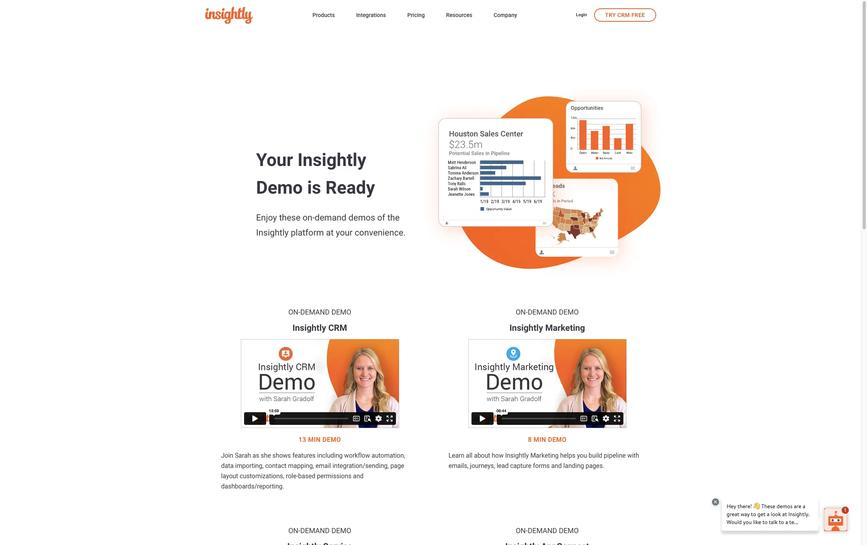 Task type: vqa. For each thing, say whether or not it's contained in the screenshot.
demos
yes



Task type: locate. For each thing, give the bounding box(es) containing it.
0 vertical spatial and
[[552, 463, 562, 470]]

1 vertical spatial marketing
[[531, 453, 559, 460]]

marketing
[[546, 323, 586, 333], [531, 453, 559, 460]]

min for crm
[[308, 437, 321, 444]]

0 horizontal spatial and
[[353, 473, 364, 481]]

and inside learn all about how insightly marketing helps you build pipeline with emails, journeys, lead capture forms and landing pages.
[[552, 463, 562, 470]]

1 horizontal spatial min
[[534, 437, 547, 444]]

the
[[388, 213, 400, 223]]

min right 8
[[534, 437, 547, 444]]

pricing link
[[408, 10, 425, 21]]

your insightly demo is ready
[[256, 150, 375, 199]]

build
[[589, 453, 603, 460]]

learn
[[449, 453, 465, 460]]

integrations
[[356, 12, 386, 18]]

on-
[[289, 308, 301, 317], [516, 308, 528, 317], [289, 527, 301, 536], [516, 527, 528, 536]]

demo
[[332, 308, 352, 317], [559, 308, 579, 317], [323, 437, 341, 444], [548, 437, 567, 444], [332, 527, 352, 536], [559, 527, 579, 536]]

how
[[492, 453, 504, 460]]

insightly
[[298, 150, 367, 171], [256, 228, 289, 238], [293, 323, 326, 333], [510, 323, 544, 333], [506, 453, 529, 460]]

as
[[253, 453, 259, 460]]

free
[[632, 12, 646, 18]]

on-demand demo
[[289, 308, 352, 317], [516, 308, 579, 317], [289, 527, 352, 536], [516, 527, 579, 536]]

integrations link
[[356, 10, 386, 21]]

dashboards/reporting.
[[221, 484, 284, 491]]

journeys,
[[470, 463, 496, 470]]

1 horizontal spatial crm
[[618, 12, 631, 18]]

mapping,
[[288, 463, 314, 470]]

demo for insightly marketing
[[559, 308, 579, 317]]

and right 'forms'
[[552, 463, 562, 470]]

with
[[628, 453, 640, 460]]

enjoy these on-demand demos of the insightly platform at your convenience.
[[256, 213, 406, 238]]

at
[[326, 228, 334, 238]]

crm for insightly
[[329, 323, 347, 333]]

8 min demo
[[528, 437, 567, 444]]

0 horizontal spatial crm
[[329, 323, 347, 333]]

pipeline
[[604, 453, 626, 460]]

try crm free
[[606, 12, 646, 18]]

on-
[[303, 213, 315, 223]]

and inside join sarah as she shows features including workflow automation, data importing, contact mapping, email integration/sending, page layout customizations, role-based permissions and dashboards/reporting.
[[353, 473, 364, 481]]

crm inside try crm free button
[[618, 12, 631, 18]]

1 horizontal spatial and
[[552, 463, 562, 470]]

resources link
[[447, 10, 473, 21]]

you
[[577, 453, 588, 460]]

min for marketing
[[534, 437, 547, 444]]

convenience.
[[355, 228, 406, 238]]

demo for join sarah as she shows features including workflow automation, data importing, contact mapping, email integration/sending, page layout customizations, role-based permissions and dashboards/reporting.
[[323, 437, 341, 444]]

emails,
[[449, 463, 469, 470]]

your
[[336, 228, 353, 238]]

login link
[[577, 12, 587, 19]]

min right the 13
[[308, 437, 321, 444]]

learn all about how insightly marketing helps you build pipeline with emails, journeys, lead capture forms and landing pages.
[[449, 453, 640, 470]]

0 horizontal spatial min
[[308, 437, 321, 444]]

and down integration/sending, at the bottom left of page
[[353, 473, 364, 481]]

automation,
[[372, 453, 405, 460]]

demo
[[256, 178, 303, 199]]

role-
[[286, 473, 298, 481]]

workflow
[[345, 453, 370, 460]]

login
[[577, 12, 587, 17]]

min
[[308, 437, 321, 444], [534, 437, 547, 444]]

13
[[299, 437, 307, 444]]

email
[[316, 463, 331, 470]]

1 min from the left
[[308, 437, 321, 444]]

resources
[[447, 12, 473, 18]]

permissions
[[317, 473, 352, 481]]

and
[[552, 463, 562, 470], [353, 473, 364, 481]]

demos
[[349, 213, 375, 223]]

is
[[307, 178, 321, 199]]

demand
[[301, 308, 330, 317], [528, 308, 558, 317], [301, 527, 330, 536], [528, 527, 558, 536]]

crm for try
[[618, 12, 631, 18]]

products
[[313, 12, 335, 18]]

0 vertical spatial crm
[[618, 12, 631, 18]]

demo for insightly crm
[[332, 308, 352, 317]]

1 vertical spatial and
[[353, 473, 364, 481]]

join sarah as she shows features including workflow automation, data importing, contact mapping, email integration/sending, page layout customizations, role-based permissions and dashboards/reporting.
[[221, 453, 405, 491]]

of
[[378, 213, 386, 223]]

try crm free link
[[595, 8, 657, 22]]

pages.
[[586, 463, 605, 470]]

crm
[[618, 12, 631, 18], [329, 323, 347, 333]]

1 vertical spatial crm
[[329, 323, 347, 333]]

insightly inside your insightly demo is ready
[[298, 150, 367, 171]]

based
[[298, 473, 316, 481]]

landing
[[564, 463, 585, 470]]

2 min from the left
[[534, 437, 547, 444]]



Task type: describe. For each thing, give the bounding box(es) containing it.
helps
[[561, 453, 576, 460]]

products link
[[313, 10, 335, 21]]

company
[[494, 12, 518, 18]]

customizations,
[[240, 473, 285, 481]]

0 vertical spatial marketing
[[546, 323, 586, 333]]

data
[[221, 463, 234, 470]]

she
[[261, 453, 271, 460]]

all
[[466, 453, 473, 460]]

demo for learn all about how insightly marketing helps you build pipeline with emails, journeys, lead capture forms and landing pages.
[[548, 437, 567, 444]]

lead
[[497, 463, 509, 470]]

insightly crm
[[293, 323, 347, 333]]

features
[[293, 453, 316, 460]]

insightly logo image
[[205, 7, 253, 24]]

contact
[[265, 463, 287, 470]]

shows
[[273, 453, 291, 460]]

importing,
[[235, 463, 264, 470]]

pricing
[[408, 12, 425, 18]]

insightly logo link
[[205, 7, 300, 24]]

integration/sending,
[[333, 463, 389, 470]]

these
[[279, 213, 301, 223]]

13 min demo
[[299, 437, 341, 444]]

capture
[[511, 463, 532, 470]]

page
[[391, 463, 405, 470]]

enjoy
[[256, 213, 277, 223]]

including
[[317, 453, 343, 460]]

your
[[256, 150, 293, 171]]

insightly inside enjoy these on-demand demos of the insightly platform at your convenience.
[[256, 228, 289, 238]]

join
[[221, 453, 233, 460]]

insightly marketing
[[510, 323, 586, 333]]

demand
[[315, 213, 347, 223]]

sarah
[[235, 453, 251, 460]]

try crm free button
[[595, 8, 657, 22]]

insightly inside learn all about how insightly marketing helps you build pipeline with emails, journeys, lead capture forms and landing pages.
[[506, 453, 529, 460]]

company link
[[494, 10, 518, 21]]

forms
[[533, 463, 550, 470]]

marketing inside learn all about how insightly marketing helps you build pipeline with emails, journeys, lead capture forms and landing pages.
[[531, 453, 559, 460]]

layout
[[221, 473, 238, 481]]

about
[[474, 453, 491, 460]]

try
[[606, 12, 616, 18]]

8
[[528, 437, 532, 444]]

ready
[[326, 178, 375, 199]]

platform
[[291, 228, 324, 238]]



